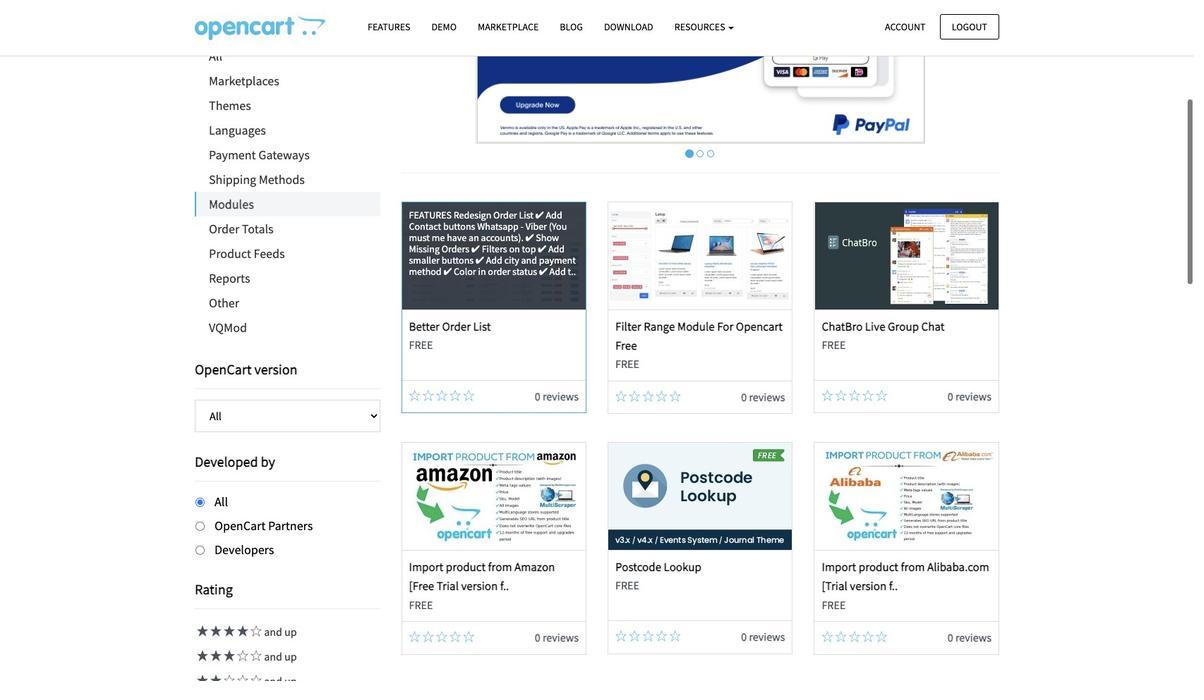 Task type: vqa. For each thing, say whether or not it's contained in the screenshot.
Order
yes



Task type: describe. For each thing, give the bounding box(es) containing it.
have
[[447, 231, 467, 244]]

languages
[[209, 122, 266, 138]]

shipping
[[209, 171, 256, 188]]

product for version
[[859, 560, 898, 575]]

chatbro live group chat free
[[822, 319, 945, 352]]

show
[[536, 231, 559, 244]]

payment gateways link
[[195, 143, 380, 167]]

postcode lookup free
[[615, 560, 701, 593]]

smaller
[[409, 254, 440, 266]]

totals
[[242, 221, 274, 237]]

viber
[[526, 220, 547, 233]]

import product from alibaba.com [trial version f.. link
[[822, 560, 989, 594]]

import product from amazon [free trial version f.. image
[[402, 443, 586, 551]]

postcode lookup image
[[608, 443, 792, 551]]

other extensions image
[[195, 15, 325, 40]]

marketplace
[[478, 20, 539, 33]]

postcode
[[615, 560, 661, 575]]

reviews for import product from alibaba.com [trial version f..
[[955, 631, 991, 645]]

0 for filter range module for opencart free
[[741, 390, 747, 404]]

city
[[504, 254, 519, 266]]

vqmod
[[209, 320, 247, 336]]

live
[[865, 319, 885, 334]]

developers
[[215, 542, 274, 558]]

-
[[521, 220, 524, 233]]

other link
[[195, 291, 380, 315]]

filter range module for opencart free link
[[615, 319, 783, 353]]

opencart partners
[[215, 518, 313, 534]]

order inside better order list free
[[442, 319, 471, 334]]

alibaba.com
[[927, 560, 989, 575]]

contact
[[409, 220, 441, 233]]

resources
[[674, 20, 727, 33]]

payment
[[209, 147, 256, 163]]

[free
[[409, 579, 434, 594]]

module
[[677, 319, 715, 334]]

add up show
[[546, 209, 562, 221]]

modules
[[209, 196, 254, 212]]

better order list link
[[409, 319, 491, 334]]

free inside chatbro live group chat free
[[822, 338, 846, 352]]

product for trial
[[446, 560, 486, 575]]

import product from alibaba.com [trial version f.. image
[[815, 443, 998, 551]]

2 and up from the top
[[262, 650, 297, 664]]

import for [trial
[[822, 560, 856, 575]]

opencart for opencart partners
[[215, 518, 266, 534]]

chatbro live group chat link
[[822, 319, 945, 334]]

blog
[[560, 20, 583, 33]]

redesign
[[454, 209, 491, 221]]

opencart
[[736, 319, 783, 334]]

reviews for better order list
[[543, 389, 579, 403]]

download link
[[593, 15, 664, 40]]

developed
[[195, 453, 258, 471]]

must
[[409, 231, 430, 244]]

download
[[604, 20, 653, 33]]

themes link
[[195, 93, 380, 118]]

opencart for opencart version
[[195, 361, 252, 378]]

add left t.. at the left top of the page
[[549, 265, 566, 278]]

[trial
[[822, 579, 847, 594]]

whatsapp
[[477, 220, 519, 233]]

opencart version
[[195, 361, 297, 378]]

reviews for postcode lookup
[[749, 630, 785, 644]]

logout link
[[940, 14, 999, 39]]

chat
[[921, 319, 945, 334]]

shipping methods link
[[195, 167, 380, 192]]

gateways
[[258, 147, 310, 163]]

and inside features redesign order list ✔ add contact buttons whatsapp - viber (you must me have an accounts). ✔ show missing orders ✔ filters on top ✔ add smaller buttons ✔ add city and payment method ✔ color in order status ✔ add t..
[[521, 254, 537, 266]]

feeds
[[254, 246, 285, 262]]

demo link
[[421, 15, 467, 40]]

1 and up from the top
[[262, 626, 297, 640]]

trial
[[437, 579, 459, 594]]

free inside import product from alibaba.com [trial version f.. free
[[822, 598, 846, 612]]

f.. inside the 'import product from amazon [free trial version f.. free'
[[500, 579, 509, 594]]

add down (you
[[548, 242, 565, 255]]

in
[[478, 265, 486, 278]]

up for 2nd and up link from the top
[[284, 650, 297, 664]]

group
[[888, 319, 919, 334]]

payment gateways
[[209, 147, 310, 163]]

accounts).
[[481, 231, 524, 244]]

developed by
[[195, 453, 275, 471]]

order totals link
[[195, 217, 380, 241]]

0 reviews for chatbro live group chat
[[948, 389, 991, 403]]

2 and up link from the top
[[195, 650, 297, 664]]

for
[[717, 319, 734, 334]]

color
[[454, 265, 476, 278]]

top
[[522, 242, 536, 255]]

filter range module for opencart free free
[[615, 319, 783, 371]]

free
[[615, 338, 637, 353]]

reviews for import product from amazon [free trial version f..
[[543, 631, 579, 645]]

me
[[432, 231, 445, 244]]

all link
[[195, 44, 380, 68]]

reports
[[209, 270, 250, 287]]

0 reviews for postcode lookup
[[741, 630, 785, 644]]



Task type: locate. For each thing, give the bounding box(es) containing it.
all
[[209, 48, 222, 64], [215, 494, 228, 510]]

1 vertical spatial opencart
[[215, 518, 266, 534]]

add
[[546, 209, 562, 221], [548, 242, 565, 255], [486, 254, 502, 266], [549, 265, 566, 278]]

resources link
[[664, 15, 745, 40]]

0 reviews for better order list
[[535, 389, 579, 403]]

lookup
[[664, 560, 701, 575]]

import inside import product from alibaba.com [trial version f.. free
[[822, 560, 856, 575]]

0
[[535, 389, 540, 403], [948, 389, 953, 403], [741, 390, 747, 404], [741, 630, 747, 644], [535, 631, 540, 645], [948, 631, 953, 645]]

chatbro live group chat image
[[815, 202, 998, 310]]

0 horizontal spatial version
[[254, 361, 297, 378]]

0 for import product from amazon [free trial version f..
[[535, 631, 540, 645]]

and up link
[[195, 626, 297, 640], [195, 650, 297, 664]]

2 horizontal spatial version
[[850, 579, 887, 594]]

on
[[509, 242, 520, 255]]

demo
[[432, 20, 457, 33]]

shipping methods
[[209, 171, 305, 188]]

import for [free
[[409, 560, 443, 575]]

partners
[[268, 518, 313, 534]]

0 reviews for import product from amazon [free trial version f..
[[535, 631, 579, 645]]

1 horizontal spatial order
[[442, 319, 471, 334]]

product inside import product from alibaba.com [trial version f.. free
[[859, 560, 898, 575]]

1 horizontal spatial list
[[519, 209, 534, 221]]

marketplaces link
[[195, 68, 380, 93]]

blog link
[[549, 15, 593, 40]]

order right better
[[442, 319, 471, 334]]

from inside import product from alibaba.com [trial version f.. free
[[901, 560, 925, 575]]

all up marketplaces
[[209, 48, 222, 64]]

product feeds link
[[195, 241, 380, 266]]

import product from amazon [free trial version f.. free
[[409, 560, 555, 612]]

product feeds
[[209, 246, 285, 262]]

1 f.. from the left
[[500, 579, 509, 594]]

account link
[[873, 14, 938, 39]]

free down better
[[409, 338, 433, 352]]

2 up from the top
[[284, 650, 297, 664]]

logout
[[952, 20, 987, 33]]

add right in
[[486, 254, 502, 266]]

reviews for chatbro live group chat
[[955, 389, 991, 403]]

free down chatbro
[[822, 338, 846, 352]]

0 horizontal spatial import
[[409, 560, 443, 575]]

features link
[[357, 15, 421, 40]]

features redesign order list ✔ add contact buttons whatsapp - viber (you must me have an accounts). ✔ show missing orders ✔ filters on top ✔ add smaller buttons ✔ add city and payment method ✔ color in order status ✔ add t.. link
[[402, 202, 586, 310]]

free down the postcode
[[615, 579, 639, 593]]

1 import from the left
[[409, 560, 443, 575]]

0 vertical spatial and up link
[[195, 626, 297, 640]]

methods
[[259, 171, 305, 188]]

order inside features redesign order list ✔ add contact buttons whatsapp - viber (you must me have an accounts). ✔ show missing orders ✔ filters on top ✔ add smaller buttons ✔ add city and payment method ✔ color in order status ✔ add t..
[[493, 209, 517, 221]]

opencart down vqmod
[[195, 361, 252, 378]]

filters
[[482, 242, 507, 255]]

t..
[[568, 265, 576, 278]]

1 horizontal spatial import
[[822, 560, 856, 575]]

orders
[[442, 242, 469, 255]]

missing
[[409, 242, 440, 255]]

free inside filter range module for opencart free free
[[615, 357, 639, 371]]

star light o image
[[409, 390, 420, 401], [436, 390, 447, 401], [822, 390, 833, 401], [849, 390, 860, 401], [876, 390, 887, 401], [629, 391, 640, 402], [642, 391, 654, 402], [656, 391, 667, 402], [615, 631, 627, 642], [822, 632, 833, 643], [835, 632, 847, 643], [849, 632, 860, 643], [235, 651, 248, 662], [248, 651, 262, 662], [222, 676, 235, 682], [235, 676, 248, 682], [248, 676, 262, 682]]

vqmod link
[[195, 315, 380, 340]]

star light o image
[[422, 390, 434, 401], [450, 390, 461, 401], [463, 390, 474, 401], [835, 390, 847, 401], [862, 390, 874, 401], [615, 391, 627, 402], [670, 391, 681, 402], [248, 626, 262, 638], [629, 631, 640, 642], [642, 631, 654, 642], [656, 631, 667, 642], [670, 631, 681, 642], [409, 632, 420, 643], [422, 632, 434, 643], [436, 632, 447, 643], [450, 632, 461, 643], [463, 632, 474, 643], [862, 632, 874, 643], [876, 632, 887, 643]]

product
[[209, 246, 251, 262]]

0 vertical spatial list
[[519, 209, 534, 221]]

0 for chatbro live group chat
[[948, 389, 953, 403]]

opencart
[[195, 361, 252, 378], [215, 518, 266, 534]]

free inside better order list free
[[409, 338, 433, 352]]

(you
[[549, 220, 567, 233]]

list right whatsapp
[[519, 209, 534, 221]]

opencart up developers
[[215, 518, 266, 534]]

0 horizontal spatial order
[[209, 221, 239, 237]]

2 product from the left
[[859, 560, 898, 575]]

0 for import product from alibaba.com [trial version f..
[[948, 631, 953, 645]]

0 horizontal spatial f..
[[500, 579, 509, 594]]

import up [free
[[409, 560, 443, 575]]

0 horizontal spatial product
[[446, 560, 486, 575]]

list
[[519, 209, 534, 221], [473, 319, 491, 334]]

2 from from the left
[[901, 560, 925, 575]]

free down [free
[[409, 598, 433, 612]]

order left -
[[493, 209, 517, 221]]

1 and up link from the top
[[195, 626, 297, 640]]

modules link
[[196, 192, 380, 217]]

0 reviews for filter range module for opencart free
[[741, 390, 785, 404]]

1 vertical spatial and
[[264, 626, 282, 640]]

from inside the 'import product from amazon [free trial version f.. free'
[[488, 560, 512, 575]]

version
[[254, 361, 297, 378], [461, 579, 498, 594], [850, 579, 887, 594]]

better
[[409, 319, 440, 334]]

1 vertical spatial up
[[284, 650, 297, 664]]

marketplaces
[[209, 73, 279, 89]]

from for f..
[[901, 560, 925, 575]]

up
[[284, 626, 297, 640], [284, 650, 297, 664]]

other
[[209, 295, 239, 311]]

order up 'product'
[[209, 221, 239, 237]]

languages link
[[195, 118, 380, 143]]

0 reviews for import product from alibaba.com [trial version f..
[[948, 631, 991, 645]]

f.. right [trial
[[889, 579, 898, 594]]

2 vertical spatial and
[[264, 650, 282, 664]]

category
[[195, 4, 248, 22]]

None radio
[[195, 522, 205, 531], [195, 546, 205, 555], [195, 522, 205, 531], [195, 546, 205, 555]]

1 vertical spatial buttons
[[442, 254, 474, 266]]

range
[[644, 319, 675, 334]]

list down in
[[473, 319, 491, 334]]

0 for better order list
[[535, 389, 540, 403]]

import inside the 'import product from amazon [free trial version f.. free'
[[409, 560, 443, 575]]

star light image
[[195, 651, 208, 662], [222, 651, 235, 662], [195, 676, 208, 682]]

free down "free"
[[615, 357, 639, 371]]

marketplace link
[[467, 15, 549, 40]]

filter range module for opencart free image
[[608, 202, 792, 310]]

None radio
[[195, 498, 205, 507]]

star light image
[[195, 626, 208, 638], [208, 626, 222, 638], [222, 626, 235, 638], [235, 626, 248, 638], [208, 651, 222, 662], [208, 676, 222, 682]]

amazon
[[514, 560, 555, 575]]

1 from from the left
[[488, 560, 512, 575]]

list inside better order list free
[[473, 319, 491, 334]]

1 up from the top
[[284, 626, 297, 640]]

rating
[[195, 581, 233, 599]]

free
[[409, 338, 433, 352], [822, 338, 846, 352], [615, 357, 639, 371], [615, 579, 639, 593], [409, 598, 433, 612], [822, 598, 846, 612]]

an
[[469, 231, 479, 244]]

1 horizontal spatial version
[[461, 579, 498, 594]]

1 vertical spatial and up
[[262, 650, 297, 664]]

reviews
[[543, 389, 579, 403], [955, 389, 991, 403], [749, 390, 785, 404], [749, 630, 785, 644], [543, 631, 579, 645], [955, 631, 991, 645]]

paypal payment gateway image
[[475, 0, 925, 144]]

1 product from the left
[[446, 560, 486, 575]]

star light o image inside and up link
[[248, 626, 262, 638]]

import product from amazon [free trial version f.. link
[[409, 560, 555, 594]]

f.. right 'trial'
[[500, 579, 509, 594]]

from left amazon
[[488, 560, 512, 575]]

0 horizontal spatial list
[[473, 319, 491, 334]]

reviews for filter range module for opencart free
[[749, 390, 785, 404]]

product
[[446, 560, 486, 575], [859, 560, 898, 575]]

postcode lookup link
[[615, 560, 701, 575]]

0 vertical spatial up
[[284, 626, 297, 640]]

version inside the 'import product from amazon [free trial version f.. free'
[[461, 579, 498, 594]]

free down [trial
[[822, 598, 846, 612]]

1 horizontal spatial from
[[901, 560, 925, 575]]

2 f.. from the left
[[889, 579, 898, 594]]

version down vqmod "link" at the top
[[254, 361, 297, 378]]

from for version
[[488, 560, 512, 575]]

f.. inside import product from alibaba.com [trial version f.. free
[[889, 579, 898, 594]]

buttons
[[443, 220, 475, 233], [442, 254, 474, 266]]

free inside the 'import product from amazon [free trial version f.. free'
[[409, 598, 433, 612]]

0 horizontal spatial from
[[488, 560, 512, 575]]

version inside import product from alibaba.com [trial version f.. free
[[850, 579, 887, 594]]

import up [trial
[[822, 560, 856, 575]]

1 vertical spatial and up link
[[195, 650, 297, 664]]

buttons up orders
[[443, 220, 475, 233]]

1 horizontal spatial f..
[[889, 579, 898, 594]]

and
[[521, 254, 537, 266], [264, 626, 282, 640], [264, 650, 282, 664]]

free inside postcode lookup free
[[615, 579, 639, 593]]

0 vertical spatial buttons
[[443, 220, 475, 233]]

1 vertical spatial all
[[215, 494, 228, 510]]

features
[[368, 20, 410, 33]]

import product from alibaba.com [trial version f.. free
[[822, 560, 989, 612]]

from left alibaba.com
[[901, 560, 925, 575]]

1 vertical spatial list
[[473, 319, 491, 334]]

up for first and up link from the top of the page
[[284, 626, 297, 640]]

0 vertical spatial and up
[[262, 626, 297, 640]]

filter
[[615, 319, 641, 334]]

0 reviews
[[535, 389, 579, 403], [948, 389, 991, 403], [741, 390, 785, 404], [741, 630, 785, 644], [535, 631, 579, 645], [948, 631, 991, 645]]

2 import from the left
[[822, 560, 856, 575]]

0 vertical spatial all
[[209, 48, 222, 64]]

from
[[488, 560, 512, 575], [901, 560, 925, 575]]

status
[[512, 265, 537, 278]]

better order list free
[[409, 319, 491, 352]]

better order list image
[[402, 202, 586, 310]]

order totals
[[209, 221, 274, 237]]

chatbro
[[822, 319, 863, 334]]

features redesign order list ✔ add contact buttons whatsapp - viber (you must me have an accounts). ✔ show missing orders ✔ filters on top ✔ add smaller buttons ✔ add city and payment method ✔ color in order status ✔ add t..
[[409, 209, 576, 278]]

version right [trial
[[850, 579, 887, 594]]

2 horizontal spatial order
[[493, 209, 517, 221]]

by
[[261, 453, 275, 471]]

0 vertical spatial and
[[521, 254, 537, 266]]

all down "developed"
[[215, 494, 228, 510]]

0 vertical spatial opencart
[[195, 361, 252, 378]]

themes
[[209, 97, 251, 114]]

1 horizontal spatial product
[[859, 560, 898, 575]]

product inside the 'import product from amazon [free trial version f.. free'
[[446, 560, 486, 575]]

payment
[[539, 254, 576, 266]]

f..
[[500, 579, 509, 594], [889, 579, 898, 594]]

0 for postcode lookup
[[741, 630, 747, 644]]

version right 'trial'
[[461, 579, 498, 594]]

list inside features redesign order list ✔ add contact buttons whatsapp - viber (you must me have an accounts). ✔ show missing orders ✔ filters on top ✔ add smaller buttons ✔ add city and payment method ✔ color in order status ✔ add t..
[[519, 209, 534, 221]]

buttons down have
[[442, 254, 474, 266]]

and up
[[262, 626, 297, 640], [262, 650, 297, 664]]



